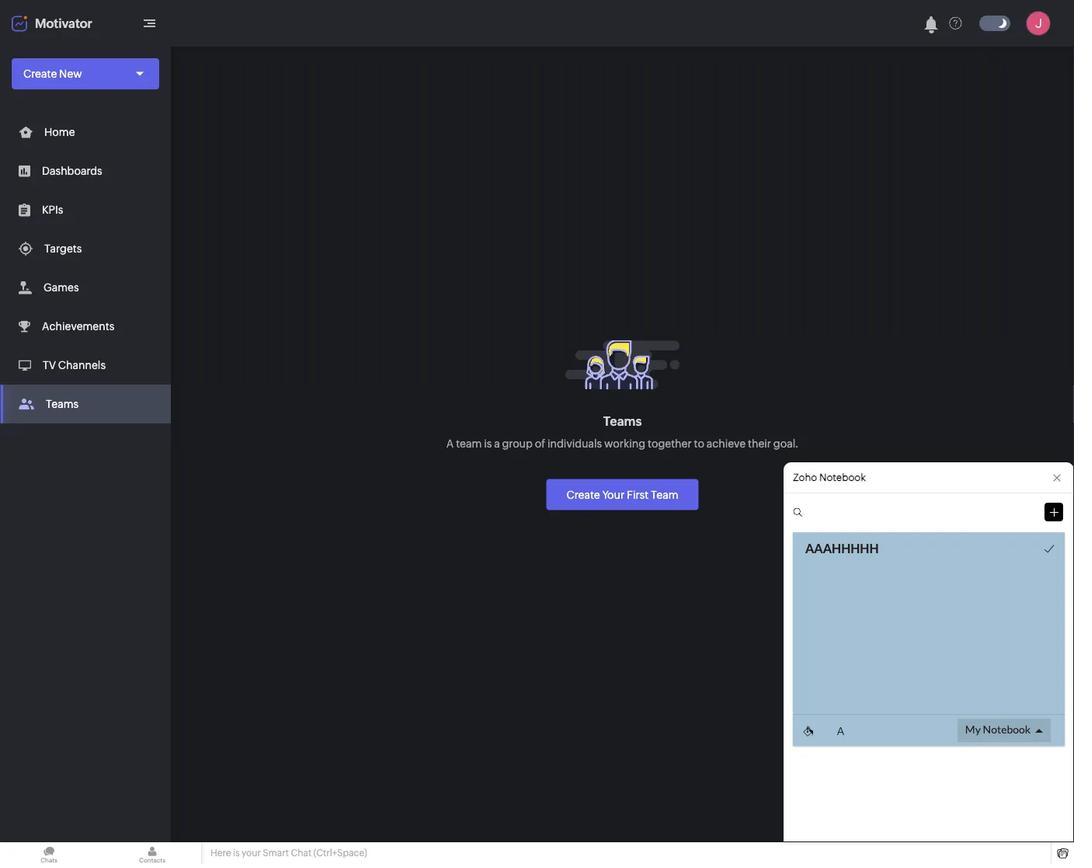 Task type: describe. For each thing, give the bounding box(es) containing it.
here is your smart chat (ctrl+space)
[[211, 848, 367, 858]]

group
[[502, 437, 533, 449]]

tv
[[43, 359, 56, 371]]

a
[[447, 437, 454, 449]]

new
[[59, 68, 82, 80]]

create for create new
[[23, 68, 57, 80]]

dashboards
[[42, 165, 102, 177]]

to
[[694, 437, 705, 449]]

(ctrl+space)
[[314, 848, 367, 858]]

goal.
[[774, 437, 799, 449]]

notebook
[[820, 472, 866, 483]]

contacts image
[[103, 842, 201, 864]]

a
[[494, 437, 500, 449]]

team
[[456, 437, 482, 449]]

first
[[627, 488, 649, 501]]

0 horizontal spatial teams
[[46, 398, 79, 410]]

1 vertical spatial is
[[233, 848, 240, 858]]

team
[[651, 488, 679, 501]]

create your first team button
[[547, 479, 699, 510]]

motivator
[[35, 16, 92, 30]]

smart
[[263, 848, 289, 858]]

working
[[605, 437, 646, 449]]

a team is a group of individuals working together to achieve their goal.
[[447, 437, 799, 449]]

achieve
[[707, 437, 746, 449]]

tv channels
[[43, 359, 106, 371]]

their
[[748, 437, 772, 449]]

games
[[44, 281, 79, 294]]

chat
[[291, 848, 312, 858]]

create new
[[23, 68, 82, 80]]

achievements
[[42, 320, 114, 333]]

zoho
[[793, 472, 818, 483]]

home
[[44, 126, 75, 138]]



Task type: locate. For each thing, give the bounding box(es) containing it.
of
[[535, 437, 546, 449]]

create left new
[[23, 68, 57, 80]]

create your first team
[[567, 488, 679, 501]]

is left a
[[484, 437, 492, 449]]

kpis
[[42, 204, 63, 216]]

create left the your on the right
[[567, 488, 600, 501]]

0 vertical spatial create
[[23, 68, 57, 80]]

1 horizontal spatial create
[[567, 488, 600, 501]]

is left your
[[233, 848, 240, 858]]

chats image
[[0, 842, 98, 864]]

individuals
[[548, 437, 602, 449]]

0 horizontal spatial is
[[233, 848, 240, 858]]

1 horizontal spatial is
[[484, 437, 492, 449]]

1 vertical spatial create
[[567, 488, 600, 501]]

user image
[[1026, 11, 1051, 36]]

targets
[[44, 242, 82, 255]]

your
[[603, 488, 625, 501]]

list
[[0, 113, 171, 423]]

list containing home
[[0, 113, 171, 423]]

create inside button
[[567, 488, 600, 501]]

is
[[484, 437, 492, 449], [233, 848, 240, 858]]

channels
[[58, 359, 106, 371]]

your
[[242, 848, 261, 858]]

0 horizontal spatial create
[[23, 68, 57, 80]]

teams down tv channels
[[46, 398, 79, 410]]

1 horizontal spatial teams
[[603, 414, 642, 429]]

0 vertical spatial is
[[484, 437, 492, 449]]

teams
[[46, 398, 79, 410], [603, 414, 642, 429]]

create
[[23, 68, 57, 80], [567, 488, 600, 501]]

0 vertical spatial teams
[[46, 398, 79, 410]]

create for create your first team
[[567, 488, 600, 501]]

zoho notebook
[[793, 472, 866, 483]]

1 vertical spatial teams
[[603, 414, 642, 429]]

here
[[211, 848, 231, 858]]

teams up a team is a group of individuals working together to achieve their goal.
[[603, 414, 642, 429]]

together
[[648, 437, 692, 449]]

help image
[[950, 17, 963, 30]]



Task type: vqa. For each thing, say whether or not it's contained in the screenshot.
login
no



